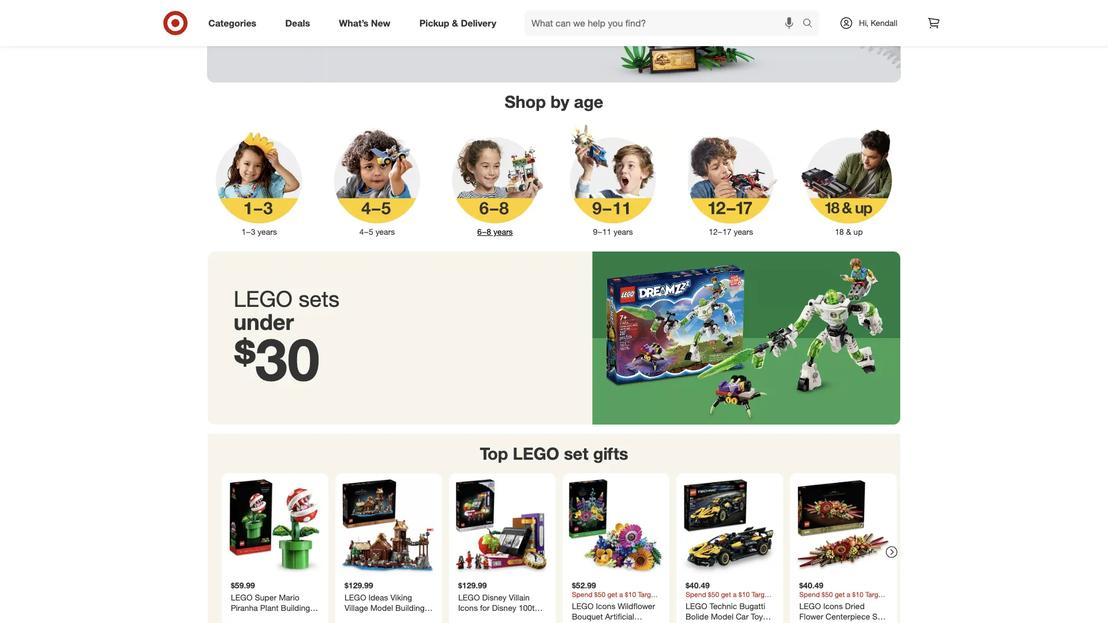 Task type: vqa. For each thing, say whether or not it's contained in the screenshot.
Categories
yes



Task type: describe. For each thing, give the bounding box(es) containing it.
lego technic bugatti bolide model car toy building set 42151
[[686, 601, 765, 623]]

18 & up link
[[790, 120, 908, 238]]

delivery
[[461, 17, 496, 29]]

$59.99 lego super mario piranha plant building set 71426
[[231, 580, 310, 623]]

up
[[853, 227, 863, 237]]

top lego set gifts
[[480, 443, 628, 464]]

years for 12–17 years
[[734, 227, 753, 237]]

lego left set
[[513, 443, 559, 464]]

model inside $129.99 lego ideas viking village model building set 21343
[[370, 603, 393, 613]]

what's
[[339, 17, 368, 29]]

gifts
[[593, 443, 628, 464]]

$30
[[234, 323, 320, 394]]

car
[[736, 611, 749, 621]]

mario
[[279, 593, 299, 603]]

model inside lego technic bugatti bolide model car toy building set 42151
[[711, 611, 733, 621]]

set inside $129.99 lego ideas viking village model building set 21343
[[345, 613, 357, 623]]

what's new link
[[329, 10, 405, 36]]

carousel region
[[208, 434, 900, 623]]

6–8 years link
[[436, 120, 554, 238]]

village
[[345, 603, 368, 613]]

years for 6–8 years
[[493, 227, 513, 237]]

lego inside $59.99 lego super mario piranha plant building set 71426
[[231, 593, 253, 603]]

$129.99 for ideas
[[345, 580, 373, 590]]

9–11 years link
[[554, 120, 672, 238]]

disney left villain
[[482, 593, 507, 603]]

shop by age
[[505, 91, 603, 112]]

6–8
[[477, 227, 491, 237]]

toy
[[751, 611, 763, 621]]

age
[[574, 91, 603, 112]]

flower
[[799, 611, 823, 621]]

piranha
[[231, 603, 258, 613]]

shop
[[505, 91, 546, 112]]

lego inside the $129.99 lego disney villain icons for disney 100th anniversary 43227
[[458, 593, 480, 603]]

6–8 years
[[477, 227, 513, 237]]

deals link
[[275, 10, 324, 36]]

lego inside $129.99 lego ideas viking village model building set 21343
[[345, 593, 366, 603]]

building for mario
[[281, 603, 310, 613]]

71426
[[245, 613, 268, 623]]

4–5
[[359, 227, 373, 237]]

years for 1–3 years
[[258, 227, 277, 237]]

flowers
[[572, 621, 600, 623]]

18 & up
[[835, 227, 863, 237]]

villain
[[509, 593, 530, 603]]

18
[[835, 227, 844, 237]]

bugatti
[[739, 601, 765, 611]]

years for 4–5 years
[[375, 227, 395, 237]]

lego inside lego icons wildflower bouquet artificial flowers 10313
[[572, 601, 594, 611]]

years for 9–11 years
[[614, 227, 633, 237]]

$129.99 for disney
[[458, 580, 487, 590]]

lego ideas viking village model building set 21343 image
[[340, 478, 437, 576]]

under
[[234, 308, 294, 335]]

anniversary
[[458, 613, 501, 623]]

9–11
[[593, 227, 611, 237]]

43227
[[503, 613, 525, 623]]

viking
[[390, 593, 412, 603]]

building for viking
[[395, 603, 425, 613]]

hi, kendall
[[859, 18, 897, 28]]

for
[[480, 603, 490, 613]]

12–17
[[709, 227, 731, 237]]

categories link
[[199, 10, 271, 36]]

building inside lego technic bugatti bolide model car toy building set 42151
[[686, 621, 715, 623]]

bolide
[[686, 611, 709, 621]]

$52.99
[[572, 580, 596, 590]]

dried
[[845, 601, 865, 611]]

bouquet
[[572, 611, 603, 621]]



Task type: locate. For each thing, give the bounding box(es) containing it.
building down technic
[[686, 621, 715, 623]]

lego disney villain icons for disney 100th anniversary 43227 image
[[454, 478, 551, 576]]

$129.99 lego ideas viking village model building set 21343
[[345, 580, 425, 623]]

pickup & delivery
[[419, 17, 496, 29]]

centerpiece
[[826, 611, 870, 621]]

icons inside lego icons dried flower centerpiece set 10314
[[823, 601, 843, 611]]

$129.99 lego disney villain icons for disney 100th anniversary 43227
[[458, 580, 539, 623]]

years right 1–3
[[258, 227, 277, 237]]

1 years from the left
[[258, 227, 277, 237]]

icons for centerpiece
[[823, 601, 843, 611]]

& right pickup
[[452, 17, 458, 29]]

disney right for
[[492, 603, 516, 613]]

12–17 years
[[709, 227, 753, 237]]

0 vertical spatial &
[[452, 17, 458, 29]]

1 $40.49 from the left
[[686, 580, 710, 590]]

lego icons dried flower centerpiece set 10314 image
[[795, 478, 892, 576]]

$40.49 for icons
[[799, 580, 823, 590]]

sets
[[299, 285, 339, 312]]

set right dried on the right
[[872, 611, 885, 621]]

1 vertical spatial &
[[846, 227, 851, 237]]

lego inside lego sets under
[[234, 285, 293, 312]]

0 horizontal spatial $40.49
[[686, 580, 710, 590]]

1 $129.99 from the left
[[345, 580, 373, 590]]

10313
[[602, 621, 625, 623]]

building inside $59.99 lego super mario piranha plant building set 71426
[[281, 603, 310, 613]]

& for 18
[[846, 227, 851, 237]]

$59.99
[[231, 580, 255, 590]]

2 horizontal spatial icons
[[823, 601, 843, 611]]

$129.99 up for
[[458, 580, 487, 590]]

plant
[[260, 603, 279, 613]]

lego down $59.99
[[231, 593, 253, 603]]

$129.99 up village
[[345, 580, 373, 590]]

1 horizontal spatial $40.49
[[799, 580, 823, 590]]

2 $40.49 from the left
[[799, 580, 823, 590]]

1 horizontal spatial $129.99
[[458, 580, 487, 590]]

4–5 years
[[359, 227, 395, 237]]

0 horizontal spatial icons
[[458, 603, 478, 613]]

super
[[255, 593, 277, 603]]

what's new
[[339, 17, 390, 29]]

0 horizontal spatial building
[[281, 603, 310, 613]]

search
[[797, 19, 825, 30]]

1 horizontal spatial icons
[[596, 601, 615, 611]]

building inside $129.99 lego ideas viking village model building set 21343
[[395, 603, 425, 613]]

kendall
[[871, 18, 897, 28]]

icons up 10313
[[596, 601, 615, 611]]

years right 6–8
[[493, 227, 513, 237]]

deals
[[285, 17, 310, 29]]

set inside $59.99 lego super mario piranha plant building set 71426
[[231, 613, 243, 623]]

new
[[371, 17, 390, 29]]

lego left technic
[[686, 601, 707, 611]]

top
[[480, 443, 508, 464]]

& right 18
[[846, 227, 851, 237]]

$40.49
[[686, 580, 710, 590], [799, 580, 823, 590]]

categories
[[208, 17, 256, 29]]

2 $129.99 from the left
[[458, 580, 487, 590]]

wildflower
[[618, 601, 655, 611]]

0 horizontal spatial model
[[370, 603, 393, 613]]

set down technic
[[717, 621, 729, 623]]

years right 9–11
[[614, 227, 633, 237]]

$129.99 inside the $129.99 lego disney villain icons for disney 100th anniversary 43227
[[458, 580, 487, 590]]

9–11 years
[[593, 227, 633, 237]]

set left 71426
[[231, 613, 243, 623]]

ideas
[[368, 593, 388, 603]]

lego inside lego icons dried flower centerpiece set 10314
[[799, 601, 821, 611]]

disney
[[482, 593, 507, 603], [492, 603, 516, 613]]

set inside lego icons dried flower centerpiece set 10314
[[872, 611, 885, 621]]

building right 'ideas'
[[395, 603, 425, 613]]

set inside lego technic bugatti bolide model car toy building set 42151
[[717, 621, 729, 623]]

$40.49 for technic
[[686, 580, 710, 590]]

set
[[564, 443, 588, 464]]

icons inside the $129.99 lego disney villain icons for disney 100th anniversary 43227
[[458, 603, 478, 613]]

lego super mario piranha plant building set 71426 image
[[226, 478, 324, 576]]

lego icons wildflower bouquet artificial flowers 10313 image
[[567, 478, 665, 576]]

technic
[[710, 601, 737, 611]]

artificial
[[605, 611, 634, 621]]

model
[[370, 603, 393, 613], [711, 611, 733, 621]]

lego icons wildflower bouquet artificial flowers 10313
[[572, 601, 655, 623]]

by
[[551, 91, 569, 112]]

building right plant at the bottom left
[[281, 603, 310, 613]]

years right '12–17'
[[734, 227, 753, 237]]

lego left 'ideas'
[[345, 593, 366, 603]]

lego left 'sets'
[[234, 285, 293, 312]]

$129.99
[[345, 580, 373, 590], [458, 580, 487, 590]]

100th
[[519, 603, 539, 613]]

lego left for
[[458, 593, 480, 603]]

1 horizontal spatial model
[[711, 611, 733, 621]]

lego inside lego technic bugatti bolide model car toy building set 42151
[[686, 601, 707, 611]]

42151
[[732, 621, 754, 623]]

years
[[258, 227, 277, 237], [375, 227, 395, 237], [493, 227, 513, 237], [614, 227, 633, 237], [734, 227, 753, 237]]

lego up 10314
[[799, 601, 821, 611]]

icons
[[596, 601, 615, 611], [823, 601, 843, 611], [458, 603, 478, 613]]

set left 21343
[[345, 613, 357, 623]]

10314
[[799, 621, 822, 623]]

21343
[[359, 613, 381, 623]]

4–5 years link
[[318, 120, 436, 238]]

search button
[[797, 10, 825, 38]]

lego icons dried flower centerpiece set 10314
[[799, 601, 885, 623]]

lego sets under
[[234, 285, 339, 335]]

2 horizontal spatial building
[[686, 621, 715, 623]]

2 years from the left
[[375, 227, 395, 237]]

$40.49 up bolide
[[686, 580, 710, 590]]

lego
[[234, 285, 293, 312], [513, 443, 559, 464], [231, 593, 253, 603], [345, 593, 366, 603], [458, 593, 480, 603], [572, 601, 594, 611], [686, 601, 707, 611], [799, 601, 821, 611]]

icons left dried on the right
[[823, 601, 843, 611]]

hi,
[[859, 18, 868, 28]]

$40.49 up the flower at the bottom right of the page
[[799, 580, 823, 590]]

1–3 years link
[[200, 120, 318, 238]]

pickup & delivery link
[[410, 10, 511, 36]]

5 years from the left
[[734, 227, 753, 237]]

&
[[452, 17, 458, 29], [846, 227, 851, 237]]

pickup
[[419, 17, 449, 29]]

1 horizontal spatial building
[[395, 603, 425, 613]]

lego technic bugatti bolide model car toy building set 42151 image
[[681, 478, 778, 576]]

3 years from the left
[[493, 227, 513, 237]]

model left car
[[711, 611, 733, 621]]

building
[[281, 603, 310, 613], [395, 603, 425, 613], [686, 621, 715, 623]]

icons left for
[[458, 603, 478, 613]]

1 horizontal spatial &
[[846, 227, 851, 237]]

model right village
[[370, 603, 393, 613]]

set
[[872, 611, 885, 621], [231, 613, 243, 623], [345, 613, 357, 623], [717, 621, 729, 623]]

1–3
[[241, 227, 255, 237]]

0 horizontal spatial &
[[452, 17, 458, 29]]

icons for artificial
[[596, 601, 615, 611]]

1–3 years
[[241, 227, 277, 237]]

lego up flowers on the right of page
[[572, 601, 594, 611]]

4 years from the left
[[614, 227, 633, 237]]

12–17 years link
[[672, 120, 790, 238]]

& for pickup
[[452, 17, 458, 29]]

years right 4–5
[[375, 227, 395, 237]]

icons inside lego icons wildflower bouquet artificial flowers 10313
[[596, 601, 615, 611]]

What can we help you find? suggestions appear below search field
[[525, 10, 805, 36]]

$129.99 inside $129.99 lego ideas viking village model building set 21343
[[345, 580, 373, 590]]

0 horizontal spatial $129.99
[[345, 580, 373, 590]]



